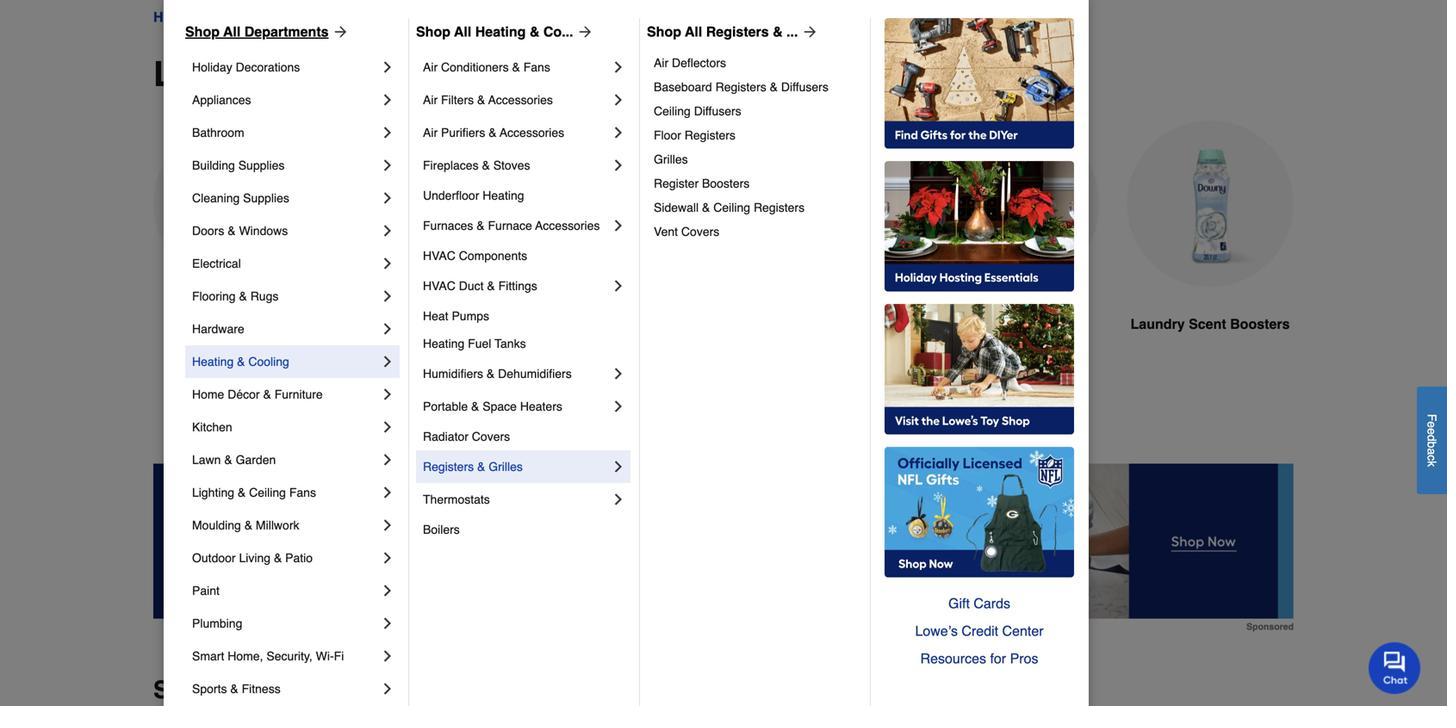 Task type: locate. For each thing, give the bounding box(es) containing it.
diffusers up floor registers on the top of page
[[694, 104, 742, 118]]

hvac components
[[423, 249, 528, 263]]

grilles down floor
[[654, 153, 688, 166]]

heating fuel tanks link
[[423, 330, 627, 358]]

by
[[220, 677, 249, 704]]

laundry left stain at the top of the page
[[545, 316, 600, 332]]

grilles up thermostats link
[[489, 460, 523, 474]]

& right the lawn
[[224, 453, 232, 467]]

2 fabric from the left
[[956, 316, 998, 332]]

chevron right image for moulding & millwork
[[379, 517, 396, 534]]

2 vertical spatial ceiling
[[249, 486, 286, 500]]

chevron right image for cleaning supplies
[[379, 190, 396, 207]]

chevron right image for hvac duct & fittings
[[610, 277, 627, 295]]

cleaning supplies up doors & windows
[[192, 191, 289, 205]]

air left conditioners
[[423, 60, 438, 74]]

fabric for fabric fresheners
[[956, 316, 998, 332]]

all up holiday decorations
[[223, 24, 241, 40]]

all up conditioners
[[454, 24, 472, 40]]

air purifiers & accessories link
[[423, 116, 610, 149]]

bathroom link
[[192, 116, 379, 149]]

gift cards link
[[885, 590, 1075, 618]]

covers down portable & space heaters
[[472, 430, 510, 444]]

ceiling up millwork
[[249, 486, 286, 500]]

2 horizontal spatial ceiling
[[714, 201, 751, 215]]

1 arrow right image from the left
[[329, 23, 349, 41]]

laundry down flooring
[[176, 316, 230, 332]]

boosters up sidewall & ceiling registers
[[702, 177, 750, 190]]

decorations
[[236, 60, 300, 74]]

1 vertical spatial hvac
[[423, 279, 456, 293]]

shop up the air deflectors
[[647, 24, 682, 40]]

e
[[1426, 422, 1440, 428], [1426, 428, 1440, 435]]

hvac
[[423, 249, 456, 263], [423, 279, 456, 293]]

& right doors
[[228, 224, 236, 238]]

3 shop from the left
[[647, 24, 682, 40]]

air up baseboard
[[654, 56, 669, 70]]

2 shop from the left
[[416, 24, 451, 40]]

furnace
[[488, 219, 532, 233]]

1 vertical spatial fans
[[289, 486, 316, 500]]

f e e d b a c k
[[1426, 414, 1440, 467]]

2 hvac from the top
[[423, 279, 456, 293]]

white bottle of shout stain remover. image
[[543, 121, 710, 288]]

supplies down bathroom link
[[238, 159, 285, 172]]

cleaning supplies link up decorations
[[207, 7, 326, 28]]

doors & windows
[[192, 224, 288, 238]]

laundry left scent
[[1131, 316, 1185, 332]]

grilles
[[654, 153, 688, 166], [489, 460, 523, 474]]

arrow right image inside shop all heating & co... link
[[574, 23, 594, 41]]

air left 'filters'
[[423, 93, 438, 107]]

holiday
[[192, 60, 232, 74]]

chevron right image for lighting & ceiling fans
[[379, 484, 396, 502]]

fabric left fresheners
[[956, 316, 998, 332]]

3 all from the left
[[685, 24, 703, 40]]

e up "b"
[[1426, 428, 1440, 435]]

shop all departments
[[185, 24, 329, 40]]

brand
[[255, 677, 325, 704]]

orange box of tide washing machine cleaner. image
[[738, 121, 905, 287]]

air left purifiers
[[423, 126, 438, 140]]

1 vertical spatial diffusers
[[694, 104, 742, 118]]

fans up air filters & accessories link
[[524, 60, 551, 74]]

accessories up fireplaces & stoves link
[[500, 126, 565, 140]]

hvac down furnaces
[[423, 249, 456, 263]]

hvac up heat
[[423, 279, 456, 293]]

0 horizontal spatial fans
[[289, 486, 316, 500]]

fabric left heat
[[377, 316, 419, 332]]

fabric inside fabric softeners link
[[377, 316, 419, 332]]

arrow right image inside shop all departments link
[[329, 23, 349, 41]]

chevron right image for humidifiers & dehumidifiers
[[610, 365, 627, 383]]

kitchen
[[192, 421, 232, 434]]

heaters
[[520, 400, 563, 414]]

1 horizontal spatial diffusers
[[781, 80, 829, 94]]

heating up air conditioners & fans on the left of the page
[[475, 24, 526, 40]]

home
[[153, 9, 192, 25], [192, 388, 224, 402]]

underfloor
[[423, 189, 479, 203]]

1 horizontal spatial arrow right image
[[574, 23, 594, 41]]

bottle of downy laundry scent booster. image
[[1127, 121, 1294, 287]]

green container of gain laundry detergent. image
[[153, 121, 321, 287]]

1 shop from the left
[[185, 24, 220, 40]]

1 vertical spatial covers
[[472, 430, 510, 444]]

2 horizontal spatial shop
[[647, 24, 682, 40]]

0 horizontal spatial arrow right image
[[329, 23, 349, 41]]

wi-
[[316, 650, 334, 664]]

arrow right image up holiday decorations 'link'
[[329, 23, 349, 41]]

fans down lawn & garden link
[[289, 486, 316, 500]]

d
[[1426, 435, 1440, 442]]

patio
[[285, 552, 313, 565]]

cleaning up holiday decorations
[[207, 9, 265, 25]]

& down radiator covers
[[477, 460, 485, 474]]

shop up holiday
[[185, 24, 220, 40]]

air conditioners & fans link
[[423, 51, 610, 84]]

kitchen link
[[192, 411, 379, 444]]

all
[[223, 24, 241, 40], [454, 24, 472, 40], [685, 24, 703, 40]]

flooring & rugs link
[[192, 280, 379, 313]]

e up the 'd'
[[1426, 422, 1440, 428]]

cleaning down building
[[192, 191, 240, 205]]

chevron right image for registers & grilles
[[610, 458, 627, 476]]

fresheners
[[1001, 316, 1076, 332]]

2 all from the left
[[454, 24, 472, 40]]

shop for shop all departments
[[185, 24, 220, 40]]

0 horizontal spatial covers
[[472, 430, 510, 444]]

boosters right scent
[[1231, 316, 1290, 332]]

holiday decorations link
[[192, 51, 379, 84]]

cleaning supplies up decorations
[[207, 9, 326, 25]]

1 vertical spatial ceiling
[[714, 201, 751, 215]]

diffusers down "air deflectors" link at the top of page
[[781, 80, 829, 94]]

0 vertical spatial grilles
[[654, 153, 688, 166]]

chevron right image
[[379, 59, 396, 76], [610, 59, 627, 76], [610, 91, 627, 109], [379, 157, 396, 174], [379, 222, 396, 240], [379, 288, 396, 305], [379, 321, 396, 338], [379, 353, 396, 371], [610, 398, 627, 415], [379, 452, 396, 469], [379, 484, 396, 502], [379, 517, 396, 534], [379, 583, 396, 600], [379, 615, 396, 633], [379, 648, 396, 665], [379, 681, 396, 698]]

& left rugs
[[239, 290, 247, 303]]

covers for vent covers
[[682, 225, 720, 239]]

heating up furnace in the top of the page
[[483, 189, 524, 203]]

supplies up holiday decorations 'link'
[[269, 9, 326, 25]]

shop up conditioners
[[416, 24, 451, 40]]

0 horizontal spatial shop
[[185, 24, 220, 40]]

hvac duct & fittings
[[423, 279, 538, 293]]

home décor & furniture
[[192, 388, 323, 402]]

advertisement region
[[153, 464, 1294, 632]]

washing
[[763, 316, 820, 332]]

accessories up "air purifiers & accessories" link
[[488, 93, 553, 107]]

registers down "radiator"
[[423, 460, 474, 474]]

shop all heating & co...
[[416, 24, 574, 40]]

chevron right image for holiday decorations
[[379, 59, 396, 76]]

0 horizontal spatial diffusers
[[694, 104, 742, 118]]

f e e d b a c k button
[[1418, 387, 1448, 495]]

chevron right image for fireplaces & stoves
[[610, 157, 627, 174]]

gift cards
[[949, 596, 1011, 612]]

1 horizontal spatial home
[[192, 388, 224, 402]]

arrow right image
[[329, 23, 349, 41], [574, 23, 594, 41]]

paint
[[192, 584, 220, 598]]

0 horizontal spatial boosters
[[702, 177, 750, 190]]

laundry for green container of gain laundry detergent. image
[[176, 316, 230, 332]]

heating inside shop all heating & co... link
[[475, 24, 526, 40]]

0 horizontal spatial home
[[153, 9, 192, 25]]

ceiling up vent covers link
[[714, 201, 751, 215]]

& left millwork
[[244, 519, 253, 533]]

shop for shop all heating & co...
[[416, 24, 451, 40]]

heating down the softeners
[[423, 337, 465, 351]]

1 horizontal spatial covers
[[682, 225, 720, 239]]

0 vertical spatial home
[[153, 9, 192, 25]]

arrow right image for shop all heating & co...
[[574, 23, 594, 41]]

hvac duct & fittings link
[[423, 270, 610, 302]]

chevron right image for kitchen
[[379, 419, 396, 436]]

chat invite button image
[[1369, 642, 1422, 695]]

outdoor living & patio
[[192, 552, 313, 565]]

laundry scent boosters
[[1131, 316, 1290, 332]]

ceiling diffusers
[[654, 104, 742, 118]]

detergent
[[234, 316, 298, 332]]

furniture
[[275, 388, 323, 402]]

laundry for bottle of downy laundry scent booster. image at the top right of the page
[[1131, 316, 1185, 332]]

shop all departments link
[[185, 22, 349, 42]]

softeners
[[423, 316, 486, 332]]

air filters & accessories link
[[423, 84, 610, 116]]

arrow right image for shop all departments
[[329, 23, 349, 41]]

registers down ceiling diffusers
[[685, 128, 736, 142]]

find gifts for the diyer. image
[[885, 18, 1075, 149]]

& right sports
[[230, 683, 238, 696]]

ceiling up floor
[[654, 104, 691, 118]]

covers down the sidewall at left
[[682, 225, 720, 239]]

2 arrow right image from the left
[[574, 23, 594, 41]]

1 horizontal spatial shop
[[416, 24, 451, 40]]

1 vertical spatial home
[[192, 388, 224, 402]]

0 vertical spatial accessories
[[488, 93, 553, 107]]

moulding & millwork link
[[192, 509, 379, 542]]

0 horizontal spatial fabric
[[377, 316, 419, 332]]

heating
[[475, 24, 526, 40], [483, 189, 524, 203], [423, 337, 465, 351], [192, 355, 234, 369]]

& left co...
[[530, 24, 540, 40]]

cleaning supplies link up windows
[[192, 182, 379, 215]]

1 vertical spatial grilles
[[489, 460, 523, 474]]

0 vertical spatial covers
[[682, 225, 720, 239]]

& up air filters & accessories link
[[512, 60, 520, 74]]

f
[[1426, 414, 1440, 422]]

fireplaces & stoves link
[[423, 149, 610, 182]]

vent covers link
[[654, 220, 858, 244]]

smart
[[192, 650, 224, 664]]

sports
[[192, 683, 227, 696]]

ceiling for sidewall & ceiling registers
[[714, 201, 751, 215]]

2 horizontal spatial all
[[685, 24, 703, 40]]

heating inside "underfloor heating" "link"
[[483, 189, 524, 203]]

1 all from the left
[[223, 24, 241, 40]]

arrow right image up 'air conditioners & fans' link
[[574, 23, 594, 41]]

building
[[192, 159, 235, 172]]

holiday decorations
[[192, 60, 300, 74]]

0 vertical spatial laundry supplies
[[341, 9, 448, 25]]

hardware link
[[192, 313, 379, 346]]

officially licensed n f l gifts. shop now. image
[[885, 447, 1075, 578]]

registers down "air deflectors" link at the top of page
[[716, 80, 767, 94]]

1 vertical spatial cleaning supplies
[[192, 191, 289, 205]]

laundry right the departments on the top left of page
[[341, 9, 391, 25]]

0 vertical spatial boosters
[[702, 177, 750, 190]]

fabric inside fabric fresheners link
[[956, 316, 998, 332]]

& down register boosters
[[702, 201, 710, 215]]

air purifiers & accessories
[[423, 126, 565, 140]]

air conditioners & fans
[[423, 60, 551, 74]]

accessories down "underfloor heating" "link"
[[535, 219, 600, 233]]

cleaners
[[792, 337, 850, 353]]

baseboard registers & diffusers
[[654, 80, 829, 94]]

heating down hardware
[[192, 355, 234, 369]]

1 hvac from the top
[[423, 249, 456, 263]]

resources for pros link
[[885, 645, 1075, 673]]

sports & fitness
[[192, 683, 281, 696]]

fans for lighting & ceiling fans
[[289, 486, 316, 500]]

chevron right image for building supplies
[[379, 157, 396, 174]]

1 vertical spatial boosters
[[1231, 316, 1290, 332]]

fans inside 'air conditioners & fans' link
[[524, 60, 551, 74]]

1 fabric from the left
[[377, 316, 419, 332]]

shop all heating & co... link
[[416, 22, 594, 42]]

all up the air deflectors
[[685, 24, 703, 40]]

supplies up conditioners
[[395, 9, 448, 25]]

1 vertical spatial cleaning
[[192, 191, 240, 205]]

chevron right image for electrical
[[379, 255, 396, 272]]

humidifiers
[[423, 367, 483, 381]]

departments
[[245, 24, 329, 40]]

0 vertical spatial ceiling
[[654, 104, 691, 118]]

cleaning supplies link
[[207, 7, 326, 28], [192, 182, 379, 215]]

air deflectors link
[[654, 51, 858, 75]]

2 vertical spatial accessories
[[535, 219, 600, 233]]

moulding
[[192, 519, 241, 533]]

chevron right image for furnaces & furnace accessories
[[610, 217, 627, 234]]

& down fuel
[[487, 367, 495, 381]]

chevron right image
[[379, 91, 396, 109], [379, 124, 396, 141], [610, 124, 627, 141], [610, 157, 627, 174], [379, 190, 396, 207], [610, 217, 627, 234], [379, 255, 396, 272], [610, 277, 627, 295], [610, 365, 627, 383], [379, 386, 396, 403], [379, 419, 396, 436], [610, 458, 627, 476], [610, 491, 627, 508], [379, 550, 396, 567]]

conditioners
[[441, 60, 509, 74]]

0 horizontal spatial all
[[223, 24, 241, 40]]

home for home décor & furniture
[[192, 388, 224, 402]]

chevron right image for portable & space heaters
[[610, 398, 627, 415]]

0 vertical spatial hvac
[[423, 249, 456, 263]]

1 e from the top
[[1426, 422, 1440, 428]]

0 vertical spatial fans
[[524, 60, 551, 74]]

registers inside registers & grilles link
[[423, 460, 474, 474]]

1 horizontal spatial all
[[454, 24, 472, 40]]

fans inside lighting & ceiling fans link
[[289, 486, 316, 500]]

1 vertical spatial accessories
[[500, 126, 565, 140]]

1 horizontal spatial fans
[[524, 60, 551, 74]]

plumbing link
[[192, 608, 379, 640]]

registers up "air deflectors" link at the top of page
[[706, 24, 769, 40]]

0 horizontal spatial ceiling
[[249, 486, 286, 500]]

chevron right image for thermostats
[[610, 491, 627, 508]]

registers up vent covers link
[[754, 201, 805, 215]]

heating & cooling
[[192, 355, 289, 369]]

for
[[991, 651, 1007, 667]]

1 horizontal spatial fabric
[[956, 316, 998, 332]]

air for air filters & accessories
[[423, 93, 438, 107]]

chevron right image for outdoor living & patio
[[379, 550, 396, 567]]

stain
[[603, 316, 637, 332]]

fans for air conditioners & fans
[[524, 60, 551, 74]]



Task type: describe. For each thing, give the bounding box(es) containing it.
lowe's credit center
[[916, 623, 1044, 639]]

electrical link
[[192, 247, 379, 280]]

heat pumps link
[[423, 302, 627, 330]]

dehumidifiers
[[498, 367, 572, 381]]

garden
[[236, 453, 276, 467]]

laundry detergent link
[[153, 121, 321, 376]]

registers inside sidewall & ceiling registers link
[[754, 201, 805, 215]]

chevron right image for smart home, security, wi-fi
[[379, 648, 396, 665]]

lighting
[[192, 486, 234, 500]]

appliances link
[[192, 84, 379, 116]]

& left ...
[[773, 24, 783, 40]]

air for air purifiers & accessories
[[423, 126, 438, 140]]

all for departments
[[223, 24, 241, 40]]

0 vertical spatial diffusers
[[781, 80, 829, 94]]

supplies up windows
[[243, 191, 289, 205]]

radiator covers
[[423, 430, 510, 444]]

hvac for hvac duct & fittings
[[423, 279, 456, 293]]

outdoor living & patio link
[[192, 542, 379, 575]]

blue spray bottle of febreze fabric freshener. image
[[932, 121, 1100, 288]]

holiday hosting essentials. image
[[885, 161, 1075, 292]]

chevron right image for home décor & furniture
[[379, 386, 396, 403]]

laundry for white bottle of shout stain remover. image
[[545, 316, 600, 332]]

moulding & millwork
[[192, 519, 299, 533]]

grilles link
[[654, 147, 858, 171]]

stoves
[[494, 159, 530, 172]]

chevron right image for appliances
[[379, 91, 396, 109]]

paint link
[[192, 575, 379, 608]]

blue bottle of downy fabric softener. image
[[348, 121, 515, 287]]

all for registers
[[685, 24, 703, 40]]

supplies down the 'laundry supplies' link
[[299, 54, 443, 94]]

décor
[[228, 388, 260, 402]]

doors & windows link
[[192, 215, 379, 247]]

furnaces & furnace accessories
[[423, 219, 600, 233]]

air filters & accessories
[[423, 93, 553, 107]]

chevron right image for flooring & rugs
[[379, 288, 396, 305]]

fabric fresheners
[[956, 316, 1076, 332]]

smart home, security, wi-fi link
[[192, 640, 379, 673]]

& right purifiers
[[489, 126, 497, 140]]

humidifiers & dehumidifiers
[[423, 367, 572, 381]]

center
[[1003, 623, 1044, 639]]

scent
[[1189, 316, 1227, 332]]

fittings
[[499, 279, 538, 293]]

chevron right image for heating & cooling
[[379, 353, 396, 371]]

floor registers link
[[654, 123, 858, 147]]

2 e from the top
[[1426, 428, 1440, 435]]

chevron right image for lawn & garden
[[379, 452, 396, 469]]

0 vertical spatial cleaning
[[207, 9, 265, 25]]

chevron right image for paint
[[379, 583, 396, 600]]

heating inside heating & cooling link
[[192, 355, 234, 369]]

& inside 'link'
[[230, 683, 238, 696]]

living
[[239, 552, 271, 565]]

doors
[[192, 224, 224, 238]]

a
[[1426, 449, 1440, 455]]

laundry supplies link
[[341, 7, 448, 28]]

co...
[[544, 24, 574, 40]]

hvac for hvac components
[[423, 249, 456, 263]]

0 vertical spatial cleaning supplies
[[207, 9, 326, 25]]

chevron right image for doors & windows
[[379, 222, 396, 240]]

furnaces & furnace accessories link
[[423, 209, 610, 242]]

resources for pros
[[921, 651, 1039, 667]]

electrical
[[192, 257, 241, 271]]

registers inside shop all registers & ... link
[[706, 24, 769, 40]]

building supplies link
[[192, 149, 379, 182]]

ceiling diffusers link
[[654, 99, 858, 123]]

registers inside floor registers link
[[685, 128, 736, 142]]

registers inside baseboard registers & diffusers link
[[716, 80, 767, 94]]

fuel
[[468, 337, 492, 351]]

ceiling for lighting & ceiling fans
[[249, 486, 286, 500]]

lowe's
[[916, 623, 958, 639]]

& left patio
[[274, 552, 282, 565]]

accessories for furnaces & furnace accessories
[[535, 219, 600, 233]]

& right décor
[[263, 388, 271, 402]]

building supplies
[[192, 159, 285, 172]]

arrow right image
[[798, 23, 819, 41]]

smart home, security, wi-fi
[[192, 650, 344, 664]]

laundry stain removers link
[[543, 121, 710, 376]]

all for heating
[[454, 24, 472, 40]]

lighting & ceiling fans link
[[192, 477, 379, 509]]

& left stoves
[[482, 159, 490, 172]]

flooring
[[192, 290, 236, 303]]

plumbing
[[192, 617, 242, 631]]

& down "air deflectors" link at the top of page
[[770, 80, 778, 94]]

machine
[[824, 316, 879, 332]]

sports & fitness link
[[192, 673, 379, 706]]

removers
[[641, 316, 708, 332]]

chevron right image for air conditioners & fans
[[610, 59, 627, 76]]

components
[[459, 249, 528, 263]]

covers for radiator covers
[[472, 430, 510, 444]]

space
[[483, 400, 517, 414]]

sidewall & ceiling registers
[[654, 201, 805, 215]]

heating inside heating fuel tanks link
[[423, 337, 465, 351]]

1 vertical spatial cleaning supplies link
[[192, 182, 379, 215]]

chevron right image for plumbing
[[379, 615, 396, 633]]

0 horizontal spatial grilles
[[489, 460, 523, 474]]

fabric for fabric softeners
[[377, 316, 419, 332]]

pros
[[1010, 651, 1039, 667]]

1 horizontal spatial grilles
[[654, 153, 688, 166]]

portable
[[423, 400, 468, 414]]

accessories for air filters & accessories
[[488, 93, 553, 107]]

& left space
[[471, 400, 479, 414]]

fabric softeners link
[[348, 121, 515, 376]]

fireplaces
[[423, 159, 479, 172]]

hardware
[[192, 322, 244, 336]]

& left furnace in the top of the page
[[477, 219, 485, 233]]

home for home
[[153, 9, 192, 25]]

chevron right image for sports & fitness
[[379, 681, 396, 698]]

1 horizontal spatial boosters
[[1231, 316, 1290, 332]]

sidewall & ceiling registers link
[[654, 196, 858, 220]]

portable & space heaters
[[423, 400, 563, 414]]

& right lighting
[[238, 486, 246, 500]]

1 vertical spatial laundry supplies
[[153, 54, 443, 94]]

& right 'filters'
[[477, 93, 485, 107]]

hvac components link
[[423, 242, 627, 270]]

rugs
[[251, 290, 279, 303]]

register boosters
[[654, 177, 750, 190]]

& right duct
[[487, 279, 495, 293]]

chevron right image for air purifiers & accessories
[[610, 124, 627, 141]]

shop by brand
[[153, 677, 325, 704]]

air for air conditioners & fans
[[423, 60, 438, 74]]

thermostats
[[423, 493, 490, 507]]

lawn
[[192, 453, 221, 467]]

resources
[[921, 651, 987, 667]]

portable & space heaters link
[[423, 390, 610, 423]]

radiator
[[423, 430, 469, 444]]

& left cooling
[[237, 355, 245, 369]]

thermostats link
[[423, 483, 610, 516]]

underfloor heating link
[[423, 182, 627, 209]]

chevron right image for bathroom
[[379, 124, 396, 141]]

boilers link
[[423, 516, 627, 544]]

air for air deflectors
[[654, 56, 669, 70]]

laundry down shop all departments at top
[[153, 54, 289, 94]]

visit the lowe's toy shop. image
[[885, 304, 1075, 435]]

chevron right image for hardware
[[379, 321, 396, 338]]

1 horizontal spatial ceiling
[[654, 104, 691, 118]]

security,
[[267, 650, 313, 664]]

home link
[[153, 7, 192, 28]]

shop for shop all registers & ...
[[647, 24, 682, 40]]

washing machine cleaners link
[[738, 121, 905, 397]]

chevron right image for air filters & accessories
[[610, 91, 627, 109]]

purifiers
[[441, 126, 485, 140]]

0 vertical spatial cleaning supplies link
[[207, 7, 326, 28]]

lawn & garden link
[[192, 444, 379, 477]]

accessories for air purifiers & accessories
[[500, 126, 565, 140]]

underfloor heating
[[423, 189, 524, 203]]

boilers
[[423, 523, 460, 537]]



Task type: vqa. For each thing, say whether or not it's contained in the screenshot.
bottommost Save
no



